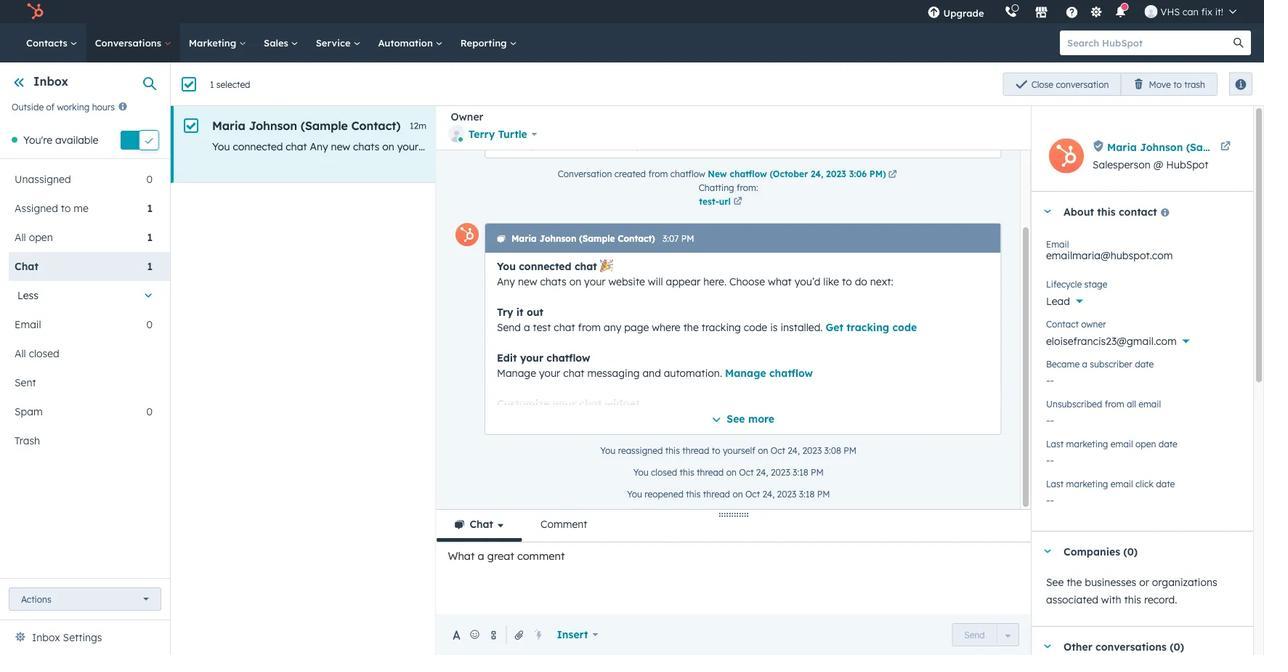 Task type: describe. For each thing, give the bounding box(es) containing it.
terry turtle button
[[448, 124, 538, 145]]

chat inside the you connected chat 🎉 any new chats on your website will appear here. choose what you'd like to do next:
[[575, 260, 597, 273]]

move to trash
[[1150, 79, 1206, 90]]

see the businesses or organizations associated with this record.
[[1047, 577, 1218, 607]]

other conversations (0) button
[[1032, 627, 1240, 656]]

Last marketing email open date text field
[[1047, 447, 1240, 470]]

settings link
[[1088, 4, 1106, 19]]

you closed this thread on oct 24, 2023 3:18 pm
[[633, 467, 824, 478]]

caret image for companies (0)
[[1044, 550, 1053, 554]]

see more button
[[712, 410, 775, 429]]

other conversations (0)
[[1064, 641, 1185, 653]]

try inside row
[[710, 140, 724, 153]]

3:18 for you reopened this thread on oct 24, 2023 3:18 pm
[[799, 489, 815, 500]]

this inside see the businesses or organizations associated with this record.
[[1125, 594, 1142, 607]]

the inside customize your chat widget customize the color and style of your chat widget.
[[550, 413, 565, 425]]

inbox for inbox
[[33, 74, 68, 89]]

24, down availability.
[[763, 489, 775, 500]]

can
[[1183, 5, 1200, 17]]

3:08
[[824, 445, 841, 456]]

automation.
[[664, 367, 722, 379]]

eloisefrancis23@gmail.com
[[1047, 335, 1178, 348]]

businesses
[[1086, 577, 1137, 589]]

maria johnson (sample contac
[[1108, 141, 1265, 153]]

this for you reopened this thread on oct 24, 2023 3:18 pm
[[686, 489, 701, 500]]

send inside try it out send a test chat from any page where the tracking code is installed. get tracking code
[[497, 321, 521, 334]]

1 close conversation from the left
[[1110, 79, 1188, 89]]

companies (0)
[[1064, 545, 1139, 558]]

1 horizontal spatial code
[[893, 321, 917, 334]]

you reassigned this thread to yourself on oct 24, 2023 3:08 pm
[[600, 445, 857, 456]]

less
[[17, 289, 38, 302]]

got any questions? i'm happy to help.
[[497, 138, 679, 150]]

Open button
[[209, 72, 256, 96]]

to left me
[[61, 202, 71, 215]]

calling icon button
[[999, 2, 1024, 21]]

from inside try it out send a test chat from any page where the tracking code is installed. get tracking code
[[578, 321, 601, 334]]

the inside row
[[941, 140, 957, 153]]

reopened
[[645, 489, 684, 500]]

comment
[[518, 550, 565, 563]]

associated
[[1047, 594, 1099, 607]]

is inside live chat from maria johnson (sample contact) with context you connected chat
any new chats on your website will appear here. choose what you'd like to do next:

try it out 
send a test chat from any page where the tracking code is installed: https://app.hubs row
[[1028, 140, 1036, 153]]

close conversation inside group
[[1032, 79, 1110, 90]]

conversation inside group
[[1057, 79, 1110, 90]]

https://app.hubs
[[1084, 140, 1165, 153]]

you for you reassigned this thread to yourself on oct 24, 2023 3:08 pm
[[600, 445, 616, 456]]

24, inside new chatflow (october 24, 2023 3:06 pm) link
[[811, 168, 824, 179]]

vhs can fix it!
[[1161, 5, 1224, 17]]

to left yourself
[[712, 445, 720, 456]]

your right style
[[653, 413, 675, 425]]

test inside row
[[791, 140, 809, 153]]

oct for you reopened this thread on
[[745, 489, 760, 500]]

2023 left 3:08
[[803, 445, 822, 456]]

your down reassigned at the bottom of the page
[[653, 458, 674, 471]]

behaviour
[[555, 458, 603, 471]]

send group
[[953, 624, 1020, 647]]

do inside the you connected chat 🎉 any new chats on your website will appear here. choose what you'd like to do next:
[[855, 275, 868, 288]]

choose inside row
[[543, 140, 579, 153]]

move to trash button
[[1121, 73, 1218, 96]]

what inside row
[[581, 140, 605, 153]]

last for last marketing email open date
[[1047, 439, 1064, 450]]

24, down you reassigned this thread to yourself on oct 24, 2023 3:08 pm
[[756, 467, 768, 478]]

inbox for inbox settings
[[32, 632, 60, 644]]

Search HubSpot search field
[[1061, 31, 1239, 55]]

sent button
[[9, 368, 153, 398]]

team's
[[677, 458, 709, 471]]

owner
[[451, 111, 484, 123]]

salesperson
[[1093, 158, 1151, 171]]

1 conversation from the left
[[1135, 79, 1188, 89]]

1 customize from the top
[[497, 397, 550, 410]]

connected for you connected chat any new chats on your website will appear here. choose what you'd like to do next:  try it out  send a test chat from any page where the tracking code is installed: https://app.hubs
[[233, 140, 283, 153]]

your inside the you connected chat 🎉 any new chats on your website will appear here. choose what you'd like to do next:
[[584, 275, 606, 288]]

you connected chat any new chats on your website will appear here. choose what you'd like to do next:  try it out  send a test chat from any page where the tracking code is installed: https://app.hubs
[[212, 140, 1165, 153]]

your left messaging
[[539, 367, 560, 379]]

hours
[[92, 101, 115, 112]]

contact owner
[[1047, 319, 1107, 330]]

send inside row
[[755, 140, 779, 153]]

contacts link
[[17, 23, 86, 63]]

1 close from the left
[[1110, 79, 1132, 89]]

24, left 3:08
[[788, 445, 800, 456]]

here. inside row
[[517, 140, 540, 153]]

it inside row
[[727, 140, 733, 153]]

0 vertical spatial chat
[[15, 260, 39, 273]]

manage chatflow link
[[725, 367, 813, 379]]

new chatflow (october 24, 2023 3:06 pm)
[[708, 168, 886, 179]]

move
[[1150, 79, 1172, 90]]

johnson up @
[[1141, 141, 1184, 153]]

get tracking code link
[[826, 321, 917, 334]]

installed:
[[1039, 140, 1081, 153]]

all open
[[15, 231, 53, 244]]

terry
[[469, 128, 495, 141]]

inbox settings
[[32, 632, 102, 644]]

what inside the you connected chat 🎉 any new chats on your website will appear here. choose what you'd like to do next:
[[768, 275, 792, 288]]

here. inside the you connected chat 🎉 any new chats on your website will appear here. choose what you'd like to do next:
[[704, 275, 727, 288]]

maria inside row
[[212, 118, 246, 133]]

0 horizontal spatial any
[[517, 138, 535, 150]]

it!
[[1216, 5, 1224, 17]]

yourself
[[723, 445, 756, 456]]

questions?
[[538, 138, 589, 150]]

spam
[[15, 406, 43, 418]]

based
[[606, 458, 635, 471]]

set
[[497, 458, 513, 471]]

of inside customize your chat widget customize the color and style of your chat widget.
[[641, 413, 650, 425]]

from left all
[[1105, 399, 1125, 410]]

other
[[1064, 641, 1093, 653]]

lead
[[1047, 295, 1071, 308]]

code inside row
[[1002, 140, 1025, 153]]

all for all open
[[15, 231, 26, 244]]

0 vertical spatial email
[[1139, 399, 1162, 410]]

marketplaces image
[[1036, 7, 1049, 20]]

about
[[1064, 205, 1095, 218]]

automation link
[[370, 23, 452, 63]]

live chat from maria johnson (sample contact) with context you connected chat
any new chats on your website will appear here. choose what you'd like to do next:

try it out 
send a test chat from any page where the tracking code is installed: https://app.hubs row
[[171, 106, 1165, 183]]

me
[[74, 202, 89, 215]]

open group
[[209, 72, 308, 96]]

0 horizontal spatial (0)
[[1124, 545, 1139, 558]]

2023 down "you closed this thread on oct 24, 2023 3:18 pm"
[[777, 489, 797, 500]]

unsubscribed from all email
[[1047, 399, 1162, 410]]

you connected chat 🎉 any new chats on your website will appear here. choose what you'd like to do next:
[[497, 260, 894, 288]]

lead button
[[1047, 287, 1240, 311]]

terry turtle image
[[1145, 5, 1158, 18]]

you reopened this thread on oct 24, 2023 3:18 pm
[[627, 489, 830, 500]]

🎉
[[600, 260, 610, 273]]

settings image
[[1091, 6, 1104, 19]]

available
[[55, 134, 98, 146]]

a inside try it out send a test chat from any page where the tracking code is installed. get tracking code
[[524, 321, 530, 334]]

widget
[[605, 397, 640, 410]]

on inside row
[[383, 140, 395, 153]]

all closed button
[[9, 339, 153, 368]]

assigned to me
[[15, 202, 89, 215]]

johnson down reporting link
[[517, 69, 565, 84]]

stage
[[1085, 279, 1108, 290]]

group down search "button" at the right top
[[1200, 72, 1253, 96]]

and for messaging
[[643, 367, 661, 379]]

companies
[[1064, 545, 1121, 558]]

last for last marketing email click date
[[1047, 479, 1064, 490]]

chatflow down you connected chat any new chats on your website will appear here. choose what you'd like to do next:  try it out  send a test chat from any page where the tracking code is installed: https://app.hubs
[[670, 168, 706, 179]]

(october
[[770, 168, 808, 179]]

chatting
[[699, 182, 734, 193]]

you'd inside the you connected chat 🎉 any new chats on your website will appear here. choose what you'd like to do next:
[[795, 275, 821, 288]]

tracking inside row
[[960, 140, 999, 153]]

to inside row
[[656, 140, 665, 153]]

you for you connected chat any new chats on your website will appear here. choose what you'd like to do next:  try it out  send a test chat from any page where the tracking code is installed: https://app.hubs
[[212, 140, 230, 153]]

group containing close conversation
[[1004, 73, 1218, 96]]

you for you connected chat 🎉 any new chats on your website will appear here. choose what you'd like to do next:
[[497, 260, 516, 273]]

chats inside row
[[353, 140, 380, 153]]

1 horizontal spatial (0)
[[1171, 641, 1185, 653]]

Became a subscriber date text field
[[1047, 367, 1240, 390]]

vhs
[[1161, 5, 1181, 17]]

close inside group
[[1032, 79, 1054, 90]]

0 vertical spatial open
[[29, 231, 53, 244]]

1 for chat
[[147, 260, 153, 273]]

the inside try it out send a test chat from any page where the tracking code is installed. get tracking code
[[683, 321, 699, 334]]

outside of working hours
[[12, 101, 115, 112]]

chatflow up the from:
[[730, 168, 767, 179]]

choose inside the you connected chat 🎉 any new chats on your website will appear here. choose what you'd like to do next:
[[730, 275, 765, 288]]

sales link
[[255, 23, 307, 63]]

test-url link
[[699, 194, 758, 209]]

12m
[[410, 120, 427, 131]]

is inside try it out send a test chat from any page where the tracking code is installed. get tracking code
[[770, 321, 778, 334]]

happy
[[611, 138, 641, 150]]

new chatflow (october 24, 2023 3:06 pm) link
[[708, 168, 899, 181]]

connected for you connected chat 🎉 any new chats on your website will appear here. choose what you'd like to do next:
[[519, 260, 572, 273]]

notifications button
[[1109, 0, 1134, 23]]

email for email
[[15, 318, 41, 331]]

sales
[[264, 37, 291, 49]]

reporting link
[[452, 23, 526, 63]]

next: inside the you connected chat 🎉 any new chats on your website will appear here. choose what you'd like to do next:
[[870, 275, 894, 288]]

link opens in a new window image
[[889, 168, 897, 181]]

service
[[316, 37, 354, 49]]

link opens in a new window image inside new chatflow (october 24, 2023 3:06 pm) link
[[889, 170, 897, 179]]

trash
[[15, 435, 40, 447]]

about this contact
[[1064, 205, 1158, 218]]

next: inside row
[[684, 140, 707, 153]]

try it out send a test chat from any page where the tracking code is installed. get tracking code
[[497, 306, 917, 334]]

marketplaces button
[[1027, 0, 1057, 23]]

email for click
[[1111, 479, 1134, 490]]

maria johnson (sample contact) inside row
[[212, 118, 401, 133]]

search button
[[1227, 31, 1252, 55]]

settings
[[63, 632, 102, 644]]

send inside button
[[965, 630, 986, 641]]

hubspot link
[[17, 3, 55, 20]]

edit
[[497, 351, 517, 364]]

chatflow up messaging
[[547, 351, 590, 364]]



Task type: locate. For each thing, give the bounding box(es) containing it.
1 horizontal spatial close
[[1110, 79, 1132, 89]]

any inside live chat from maria johnson (sample contact) with context you connected chat
any new chats on your website will appear here. choose what you'd like to do next:

try it out 
send a test chat from any page where the tracking code is installed: https://app.hubs row
[[310, 140, 328, 153]]

0 horizontal spatial code
[[744, 321, 768, 334]]

1 for all open
[[147, 231, 153, 244]]

turtle
[[498, 128, 528, 141]]

like up get
[[824, 275, 839, 288]]

do up the get tracking code link
[[855, 275, 868, 288]]

terry turtle
[[469, 128, 528, 141]]

you for you closed this thread on oct 24, 2023 3:18 pm
[[633, 467, 649, 478]]

customize up up
[[497, 413, 547, 425]]

will inside row
[[461, 140, 476, 153]]

open down assigned
[[29, 231, 53, 244]]

will down owner
[[461, 140, 476, 153]]

notifications image
[[1115, 7, 1128, 20]]

you'd up "installed."
[[795, 275, 821, 288]]

will inside the you connected chat 🎉 any new chats on your website will appear here. choose what you'd like to do next:
[[648, 275, 663, 288]]

conversation down search hubspot search field
[[1135, 79, 1188, 89]]

1 vertical spatial and
[[594, 413, 613, 425]]

2023
[[826, 168, 847, 179], [803, 445, 822, 456], [771, 467, 790, 478], [777, 489, 797, 500]]

a
[[782, 140, 788, 153], [524, 321, 530, 334], [1083, 359, 1088, 370], [478, 550, 485, 563]]

you
[[212, 140, 230, 153], [497, 260, 516, 273], [600, 445, 616, 456], [633, 467, 649, 478], [627, 489, 642, 500]]

try inside try it out send a test chat from any page where the tracking code is installed. get tracking code
[[497, 306, 513, 318]]

0 vertical spatial out
[[736, 140, 752, 153]]

what a great comment
[[448, 550, 565, 563]]

hubspot image
[[26, 3, 44, 20]]

see inside see more button
[[727, 413, 745, 425]]

1 vertical spatial oct
[[739, 467, 754, 478]]

do
[[668, 140, 681, 153], [855, 275, 868, 288]]

it inside try it out send a test chat from any page where the tracking code is installed. get tracking code
[[516, 306, 524, 318]]

0 horizontal spatial like
[[637, 140, 653, 153]]

see left more
[[727, 413, 745, 425]]

2 vertical spatial thread
[[703, 489, 730, 500]]

1 horizontal spatial test
[[791, 140, 809, 153]]

2 manage from the left
[[725, 367, 766, 379]]

all for all closed
[[15, 347, 26, 360]]

is left installed:
[[1028, 140, 1036, 153]]

next: right help.
[[684, 140, 707, 153]]

to up get
[[842, 275, 852, 288]]

help image
[[1066, 7, 1079, 20]]

2 0 from the top
[[146, 318, 153, 331]]

contact) inside row
[[352, 118, 401, 133]]

this for you reassigned this thread to yourself on oct 24, 2023 3:08 pm
[[665, 445, 680, 456]]

2 conversation from the left
[[1057, 79, 1110, 90]]

0 vertical spatial will
[[461, 140, 476, 153]]

unsubscribed
[[1047, 399, 1103, 410]]

1 vertical spatial caret image
[[1044, 645, 1053, 649]]

your
[[397, 140, 419, 153], [584, 275, 606, 288], [520, 351, 543, 364], [539, 367, 560, 379], [553, 397, 576, 410], [653, 413, 675, 425], [653, 458, 674, 471]]

this right the about
[[1098, 205, 1116, 218]]

service link
[[307, 23, 370, 63]]

thread for reopened
[[703, 489, 730, 500]]

about this contact button
[[1032, 192, 1240, 231]]

1 horizontal spatial email
[[1047, 239, 1070, 250]]

calling icon image
[[1005, 6, 1018, 19]]

record.
[[1145, 594, 1178, 607]]

of right style
[[641, 413, 650, 425]]

closed inside 'main content'
[[651, 467, 677, 478]]

2 vertical spatial contact)
[[618, 233, 655, 244]]

conversations
[[95, 37, 164, 49]]

0 horizontal spatial connected
[[233, 140, 283, 153]]

date down unsubscribed from all email text box
[[1159, 439, 1178, 450]]

email down less
[[15, 318, 41, 331]]

website down 12m
[[422, 140, 458, 153]]

code right get
[[893, 321, 917, 334]]

like inside row
[[637, 140, 653, 153]]

1 vertical spatial email
[[15, 318, 41, 331]]

your down 12m
[[397, 140, 419, 153]]

oct down yourself
[[739, 467, 754, 478]]

chat inside the edit your chatflow manage your chat messaging and automation. manage chatflow
[[563, 367, 585, 379]]

chat up great
[[470, 518, 494, 531]]

messaging
[[587, 367, 640, 379]]

0 horizontal spatial test
[[533, 321, 551, 334]]

contac
[[1232, 141, 1265, 153]]

1 vertical spatial (0)
[[1171, 641, 1185, 653]]

chat
[[15, 260, 39, 273], [470, 518, 494, 531]]

0 vertical spatial see
[[727, 413, 745, 425]]

code left "installed."
[[744, 321, 768, 334]]

unassigned
[[15, 173, 71, 186]]

a inside row
[[782, 140, 788, 153]]

0 vertical spatial what
[[581, 140, 605, 153]]

main content
[[171, 63, 1265, 656]]

trash button
[[9, 427, 153, 456]]

1 for assigned to me
[[147, 202, 153, 215]]

johnson down open group
[[249, 118, 297, 133]]

more
[[748, 413, 775, 425]]

where
[[910, 140, 939, 153], [652, 321, 681, 334]]

this up reopened
[[680, 467, 694, 478]]

date right click
[[1157, 479, 1176, 490]]

0 horizontal spatial manage
[[497, 367, 536, 379]]

to
[[1174, 79, 1183, 90], [644, 138, 654, 150], [656, 140, 665, 153], [61, 202, 71, 215], [842, 275, 852, 288], [712, 445, 720, 456]]

1 vertical spatial open
[[1136, 439, 1157, 450]]

date for open
[[1159, 439, 1178, 450]]

1 horizontal spatial do
[[855, 275, 868, 288]]

0 horizontal spatial of
[[46, 101, 55, 112]]

you're available image
[[12, 137, 17, 143]]

is left "installed."
[[770, 321, 778, 334]]

thread for closed
[[697, 467, 724, 478]]

0 vertical spatial of
[[46, 101, 55, 112]]

here. right the got
[[517, 140, 540, 153]]

close conversation down search hubspot search field
[[1110, 79, 1188, 89]]

new inside row
[[331, 140, 351, 153]]

see for see more
[[727, 413, 745, 425]]

what
[[581, 140, 605, 153], [768, 275, 792, 288]]

0 vertical spatial last
[[1047, 439, 1064, 450]]

1 vertical spatial you'd
[[795, 275, 821, 288]]

0 vertical spatial customize
[[497, 397, 550, 410]]

conversation up installed:
[[1057, 79, 1110, 90]]

Last marketing email click date text field
[[1047, 487, 1240, 510]]

marketing down last marketing email open date
[[1067, 479, 1109, 490]]

close conversation
[[1110, 79, 1188, 89], [1032, 79, 1110, 90]]

like inside the you connected chat 🎉 any new chats on your website will appear here. choose what you'd like to do next:
[[824, 275, 839, 288]]

maria johnson (sample contac link
[[1108, 138, 1265, 156]]

0 vertical spatial test
[[791, 140, 809, 153]]

johnson inside row
[[249, 118, 297, 133]]

email right all
[[1139, 399, 1162, 410]]

caret image for other conversations (0)
[[1044, 645, 1053, 649]]

out inside try it out send a test chat from any page where the tracking code is installed. get tracking code
[[527, 306, 544, 318]]

2 close from the left
[[1032, 79, 1054, 90]]

customize down edit
[[497, 397, 550, 410]]

thread down "you closed this thread on oct 24, 2023 3:18 pm"
[[703, 489, 730, 500]]

you inside the you connected chat 🎉 any new chats on your website will appear here. choose what you'd like to do next:
[[497, 260, 516, 273]]

your up color
[[553, 397, 576, 410]]

connected inside row
[[233, 140, 283, 153]]

1 vertical spatial it
[[516, 306, 524, 318]]

this up team's
[[665, 445, 680, 456]]

0 vertical spatial inbox
[[33, 74, 68, 89]]

it up edit
[[516, 306, 524, 318]]

website inside row
[[422, 140, 458, 153]]

next: up the get tracking code link
[[870, 275, 894, 288]]

contact) left 3:07
[[618, 233, 655, 244]]

1 vertical spatial website
[[608, 275, 645, 288]]

date for click
[[1157, 479, 1176, 490]]

0 vertical spatial and
[[643, 367, 661, 379]]

johnson down the conversation
[[540, 233, 576, 244]]

2 horizontal spatial tracking
[[960, 140, 999, 153]]

1 last from the top
[[1047, 439, 1064, 450]]

any inside the you connected chat 🎉 any new chats on your website will appear here. choose what you'd like to do next:
[[497, 275, 515, 288]]

0 vertical spatial all
[[15, 231, 26, 244]]

1 horizontal spatial where
[[910, 140, 939, 153]]

to left help.
[[644, 138, 654, 150]]

connected inside the you connected chat 🎉 any new chats on your website will appear here. choose what you'd like to do next:
[[519, 260, 572, 273]]

all up sent
[[15, 347, 26, 360]]

1 horizontal spatial any
[[604, 321, 621, 334]]

contacts
[[26, 37, 70, 49]]

caret image inside other conversations (0) dropdown button
[[1044, 645, 1053, 649]]

0 for email
[[146, 318, 153, 331]]

0 vertical spatial contact)
[[619, 69, 669, 84]]

on inside the you connected chat 🎉 any new chats on your website will appear here. choose what you'd like to do next:
[[569, 275, 581, 288]]

main content containing maria johnson (sample contact)
[[171, 63, 1265, 656]]

link opens in a new window image
[[889, 170, 897, 179], [734, 196, 742, 209], [734, 198, 742, 206]]

(sample inside row
[[301, 118, 348, 133]]

you're
[[23, 134, 52, 146]]

0 vertical spatial date
[[1136, 359, 1155, 370]]

3 0 from the top
[[146, 406, 153, 418]]

the inside see the businesses or organizations associated with this record.
[[1067, 577, 1083, 589]]

date down eloisefrancis23@gmail.com popup button
[[1136, 359, 1155, 370]]

and left style
[[594, 413, 613, 425]]

any inside row
[[862, 140, 879, 153]]

close left move
[[1110, 79, 1132, 89]]

1 horizontal spatial new
[[518, 275, 537, 288]]

0 for unassigned
[[146, 173, 153, 186]]

is
[[1028, 140, 1036, 153], [770, 321, 778, 334]]

to inside the you connected chat 🎉 any new chats on your website will appear here. choose what you'd like to do next:
[[842, 275, 852, 288]]

last
[[1047, 439, 1064, 450], [1047, 479, 1064, 490]]

2 close conversation from the left
[[1032, 79, 1110, 90]]

0 horizontal spatial tracking
[[702, 321, 741, 334]]

try up edit
[[497, 306, 513, 318]]

website down 🎉
[[608, 275, 645, 288]]

see inside see the businesses or organizations associated with this record.
[[1047, 577, 1064, 589]]

email for email emailmaria@hubspot.com
[[1047, 239, 1070, 250]]

maria johnson (sample contact)
[[480, 69, 669, 84], [212, 118, 401, 133]]

from up messaging
[[578, 321, 601, 334]]

2 marketing from the top
[[1067, 479, 1109, 490]]

from
[[836, 140, 859, 153], [648, 168, 668, 179], [578, 321, 601, 334], [1105, 399, 1125, 410]]

created
[[614, 168, 646, 179]]

inbox settings link
[[32, 630, 102, 647]]

marketing for last marketing email open date
[[1067, 439, 1109, 450]]

0 horizontal spatial chats
[[353, 140, 380, 153]]

chat inside try it out send a test chat from any page where the tracking code is installed. get tracking code
[[554, 321, 575, 334]]

any
[[310, 140, 328, 153], [497, 275, 515, 288]]

0 vertical spatial here.
[[517, 140, 540, 153]]

code left installed:
[[1002, 140, 1025, 153]]

group down search hubspot search field
[[1004, 73, 1218, 96]]

your right edit
[[520, 351, 543, 364]]

chat inside button
[[470, 518, 494, 531]]

3:18 for you closed this thread on oct 24, 2023 3:18 pm
[[793, 467, 809, 478]]

manage down edit
[[497, 367, 536, 379]]

1 horizontal spatial tracking
[[847, 321, 890, 334]]

availability.
[[712, 458, 766, 471]]

test inside try it out send a test chat from any page where the tracking code is installed. get tracking code
[[533, 321, 551, 334]]

caret image
[[1044, 210, 1053, 213]]

Unsubscribed from all email text field
[[1047, 407, 1240, 430]]

2 vertical spatial date
[[1157, 479, 1176, 490]]

0 horizontal spatial and
[[594, 413, 613, 425]]

appear inside row
[[479, 140, 514, 153]]

closed for you
[[651, 467, 677, 478]]

hubspot
[[1167, 158, 1209, 171]]

menu item
[[995, 0, 998, 23]]

comment
[[541, 518, 588, 531]]

conversations
[[1096, 641, 1167, 653]]

from:
[[737, 182, 758, 193]]

any right the got
[[517, 138, 535, 150]]

menu containing vhs can fix it!
[[918, 0, 1248, 23]]

what
[[448, 550, 475, 563]]

2 horizontal spatial code
[[1002, 140, 1025, 153]]

1 0 from the top
[[146, 173, 153, 186]]

close up installed:
[[1032, 79, 1054, 90]]

chatflow down "installed."
[[769, 367, 813, 379]]

email for open
[[1111, 439, 1134, 450]]

oct down more
[[771, 445, 785, 456]]

you inside live chat from maria johnson (sample contact) with context you connected chat
any new chats on your website will appear here. choose what you'd like to do next:

try it out 
send a test chat from any page where the tracking code is installed: https://app.hubs row
[[212, 140, 230, 153]]

manage up see more
[[725, 367, 766, 379]]

see more
[[727, 413, 775, 425]]

0 horizontal spatial open
[[29, 231, 53, 244]]

caret image
[[1044, 550, 1053, 554], [1044, 645, 1053, 649]]

thread up you reopened this thread on oct 24, 2023 3:18 pm
[[697, 467, 724, 478]]

1 horizontal spatial of
[[641, 413, 650, 425]]

2 horizontal spatial send
[[965, 630, 986, 641]]

email inside email emailmaria@hubspot.com
[[1047, 239, 1070, 250]]

comment button
[[523, 510, 606, 542]]

you're available
[[23, 134, 98, 146]]

open inside 'main content'
[[1136, 439, 1157, 450]]

1 horizontal spatial and
[[643, 367, 661, 379]]

0 horizontal spatial try
[[497, 306, 513, 318]]

1 horizontal spatial will
[[648, 275, 663, 288]]

1 vertical spatial where
[[652, 321, 681, 334]]

from inside live chat from maria johnson (sample contact) with context you connected chat
any new chats on your website will appear here. choose what you'd like to do next:

try it out 
send a test chat from any page where the tracking code is installed: https://app.hubs row
[[836, 140, 859, 153]]

send button
[[953, 624, 998, 647]]

2 caret image from the top
[[1044, 645, 1053, 649]]

1 vertical spatial what
[[768, 275, 792, 288]]

to inside button
[[1174, 79, 1183, 90]]

oct down "you closed this thread on oct 24, 2023 3:18 pm"
[[745, 489, 760, 500]]

0 vertical spatial appear
[[479, 140, 514, 153]]

and right messaging
[[643, 367, 661, 379]]

inbox left settings
[[32, 632, 60, 644]]

any inside try it out send a test chat from any page where the tracking code is installed. get tracking code
[[604, 321, 621, 334]]

or
[[1140, 577, 1150, 589]]

1 caret image from the top
[[1044, 550, 1053, 554]]

what up the conversation
[[581, 140, 605, 153]]

2 last from the top
[[1047, 479, 1064, 490]]

1 horizontal spatial see
[[1047, 577, 1064, 589]]

1 horizontal spatial close conversation
[[1110, 79, 1188, 89]]

0 vertical spatial email
[[1047, 239, 1070, 250]]

upgrade image
[[928, 7, 941, 20]]

any up the pm)
[[862, 140, 879, 153]]

1 vertical spatial thread
[[697, 467, 724, 478]]

0 horizontal spatial here.
[[517, 140, 540, 153]]

you'd
[[608, 140, 634, 153], [795, 275, 821, 288]]

1 vertical spatial test
[[533, 321, 551, 334]]

1 horizontal spatial page
[[882, 140, 907, 153]]

last down last marketing email open date
[[1047, 479, 1064, 490]]

to right happy
[[656, 140, 665, 153]]

it
[[727, 140, 733, 153], [516, 306, 524, 318]]

and inside the edit your chatflow manage your chat messaging and automation. manage chatflow
[[643, 367, 661, 379]]

page inside row
[[882, 140, 907, 153]]

closed inside button
[[29, 347, 59, 360]]

this for you closed this thread on oct 24, 2023 3:18 pm
[[680, 467, 694, 478]]

1 vertical spatial maria johnson (sample contact)
[[212, 118, 401, 133]]

caret image inside companies (0) dropdown button
[[1044, 550, 1053, 554]]

1 horizontal spatial maria johnson (sample contact)
[[480, 69, 669, 84]]

you'd inside row
[[608, 140, 634, 153]]

any up messaging
[[604, 321, 621, 334]]

2 customize from the top
[[497, 413, 547, 425]]

this down or on the bottom right of page
[[1125, 594, 1142, 607]]

1 horizontal spatial send
[[755, 140, 779, 153]]

group
[[1200, 72, 1253, 96], [1004, 73, 1218, 96]]

marketing link
[[180, 23, 255, 63]]

1 vertical spatial 0
[[146, 318, 153, 331]]

maria johnson (sample contact) down open group
[[212, 118, 401, 133]]

choose up try it out send a test chat from any page where the tracking code is installed. get tracking code
[[730, 275, 765, 288]]

closed up reopened
[[651, 467, 677, 478]]

with
[[1102, 594, 1122, 607]]

and inside customize your chat widget customize the color and style of your chat widget.
[[594, 413, 613, 425]]

24, right (october on the top right of the page
[[811, 168, 824, 179]]

on
[[383, 140, 395, 153], [569, 275, 581, 288], [758, 445, 768, 456], [638, 458, 650, 471], [726, 467, 737, 478], [733, 489, 743, 500]]

set up chat behaviour based on your team's availability.
[[497, 458, 769, 471]]

marketing for last marketing email click date
[[1067, 479, 1109, 490]]

1 marketing from the top
[[1067, 439, 1109, 450]]

0 horizontal spatial page
[[624, 321, 649, 334]]

0 horizontal spatial choose
[[543, 140, 579, 153]]

0 vertical spatial oct
[[771, 445, 785, 456]]

0 vertical spatial connected
[[233, 140, 283, 153]]

1 vertical spatial new
[[518, 275, 537, 288]]

this inside dropdown button
[[1098, 205, 1116, 218]]

menu
[[918, 0, 1248, 23]]

lifecycle stage
[[1047, 279, 1108, 290]]

see for see the businesses or organizations associated with this record.
[[1047, 577, 1064, 589]]

1 vertical spatial send
[[497, 321, 521, 334]]

0 horizontal spatial out
[[527, 306, 544, 318]]

conversations link
[[86, 23, 180, 63]]

website inside the you connected chat 🎉 any new chats on your website will appear here. choose what you'd like to do next:
[[608, 275, 645, 288]]

here. up try it out send a test chat from any page where the tracking code is installed. get tracking code
[[704, 275, 727, 288]]

0 horizontal spatial website
[[422, 140, 458, 153]]

customize your chat widget customize the color and style of your chat widget.
[[497, 397, 740, 425]]

1 vertical spatial date
[[1159, 439, 1178, 450]]

0 for spam
[[146, 406, 153, 418]]

0 horizontal spatial conversation
[[1057, 79, 1110, 90]]

2 all from the top
[[15, 347, 26, 360]]

1 horizontal spatial website
[[608, 275, 645, 288]]

great
[[488, 550, 515, 563]]

0 horizontal spatial close
[[1032, 79, 1054, 90]]

from right created
[[648, 168, 668, 179]]

became a subscriber date
[[1047, 359, 1155, 370]]

(0) right the conversations
[[1171, 641, 1185, 653]]

0 vertical spatial maria johnson (sample contact)
[[480, 69, 669, 84]]

closed
[[29, 347, 59, 360], [651, 467, 677, 478]]

contact) up happy
[[619, 69, 669, 84]]

0 vertical spatial chats
[[353, 140, 380, 153]]

new inside the you connected chat 🎉 any new chats on your website will appear here. choose what you'd like to do next:
[[518, 275, 537, 288]]

caret image left companies
[[1044, 550, 1053, 554]]

this right reopened
[[686, 489, 701, 500]]

like
[[637, 140, 653, 153], [824, 275, 839, 288]]

thread up team's
[[682, 445, 710, 456]]

1 horizontal spatial out
[[736, 140, 752, 153]]

your inside row
[[397, 140, 419, 153]]

and for color
[[594, 413, 613, 425]]

0 horizontal spatial do
[[668, 140, 681, 153]]

0 vertical spatial send
[[755, 140, 779, 153]]

it up new
[[727, 140, 733, 153]]

test-url
[[699, 196, 731, 207]]

contact
[[1120, 205, 1158, 218]]

1 vertical spatial of
[[641, 413, 650, 425]]

code
[[1002, 140, 1025, 153], [744, 321, 768, 334], [893, 321, 917, 334]]

insert
[[557, 629, 589, 642]]

1 vertical spatial connected
[[519, 260, 572, 273]]

inbox
[[33, 74, 68, 89], [32, 632, 60, 644]]

search image
[[1234, 38, 1245, 48]]

all inside button
[[15, 347, 26, 360]]

help button
[[1060, 0, 1085, 23]]

page inside try it out send a test chat from any page where the tracking code is installed. get tracking code
[[624, 321, 649, 334]]

0 vertical spatial closed
[[29, 347, 59, 360]]

2023 right availability.
[[771, 467, 790, 478]]

you'd right i'm on the top left
[[608, 140, 634, 153]]

1 vertical spatial appear
[[666, 275, 701, 288]]

maria johnson (sample contact) 3:07 pm
[[511, 233, 694, 244]]

get
[[826, 321, 844, 334]]

close conversation button down search hubspot search field
[[1085, 72, 1200, 96]]

chat up less
[[15, 260, 39, 273]]

1 vertical spatial email
[[1111, 439, 1134, 450]]

None button
[[256, 72, 308, 96]]

conversation created from chatflow
[[558, 168, 708, 179]]

closed up sent
[[29, 347, 59, 360]]

email down unsubscribed from all email text box
[[1111, 439, 1134, 450]]

johnson
[[517, 69, 565, 84], [249, 118, 297, 133], [1141, 141, 1184, 153], [540, 233, 576, 244]]

1 vertical spatial page
[[624, 321, 649, 334]]

1 horizontal spatial is
[[1028, 140, 1036, 153]]

last marketing email open date
[[1047, 439, 1178, 450]]

1 vertical spatial 3:18
[[799, 489, 815, 500]]

where inside row
[[910, 140, 939, 153]]

subscriber
[[1091, 359, 1133, 370]]

test
[[791, 140, 809, 153], [533, 321, 551, 334]]

connected down open group
[[233, 140, 283, 153]]

1 horizontal spatial try
[[710, 140, 724, 153]]

out inside row
[[736, 140, 752, 153]]

thread for reassigned
[[682, 445, 710, 456]]

0 horizontal spatial new
[[331, 140, 351, 153]]

0 horizontal spatial what
[[581, 140, 605, 153]]

website
[[422, 140, 458, 153], [608, 275, 645, 288]]

where inside try it out send a test chat from any page where the tracking code is installed. get tracking code
[[652, 321, 681, 334]]

0
[[146, 173, 153, 186], [146, 318, 153, 331], [146, 406, 153, 418]]

see up associated
[[1047, 577, 1064, 589]]

open
[[222, 79, 244, 89]]

1 manage from the left
[[497, 367, 536, 379]]

last down the unsubscribed
[[1047, 439, 1064, 450]]

like left help.
[[637, 140, 653, 153]]

1 inside 'main content'
[[210, 79, 214, 90]]

0 vertical spatial thread
[[682, 445, 710, 456]]

2023 left the 3:06
[[826, 168, 847, 179]]

(0)
[[1124, 545, 1139, 558], [1171, 641, 1185, 653]]

open down unsubscribed from all email text box
[[1136, 439, 1157, 450]]

1 all from the top
[[15, 231, 26, 244]]

24,
[[811, 168, 824, 179], [788, 445, 800, 456], [756, 467, 768, 478], [763, 489, 775, 500]]

chats inside the you connected chat 🎉 any new chats on your website will appear here. choose what you'd like to do next:
[[540, 275, 566, 288]]

email
[[1047, 239, 1070, 250], [15, 318, 41, 331]]

0 vertical spatial is
[[1028, 140, 1036, 153]]

oct for you closed this thread on
[[739, 467, 754, 478]]

fix
[[1202, 5, 1213, 17]]

caret image left the other
[[1044, 645, 1053, 649]]

appear inside the you connected chat 🎉 any new chats on your website will appear here. choose what you'd like to do next:
[[666, 275, 701, 288]]

email emailmaria@hubspot.com
[[1047, 239, 1174, 262]]

you for you reopened this thread on oct 24, 2023 3:18 pm
[[627, 489, 642, 500]]

0 vertical spatial it
[[727, 140, 733, 153]]

1 vertical spatial last
[[1047, 479, 1064, 490]]

customize
[[497, 397, 550, 410], [497, 413, 547, 425]]

email
[[1139, 399, 1162, 410], [1111, 439, 1134, 450], [1111, 479, 1134, 490]]

1 vertical spatial customize
[[497, 413, 547, 425]]

close conversation button up installed:
[[1004, 73, 1122, 96]]

closed for all
[[29, 347, 59, 360]]

do inside row
[[668, 140, 681, 153]]

0 horizontal spatial next:
[[684, 140, 707, 153]]



Task type: vqa. For each thing, say whether or not it's contained in the screenshot.
Became a Sales Qualified Lead Date button
no



